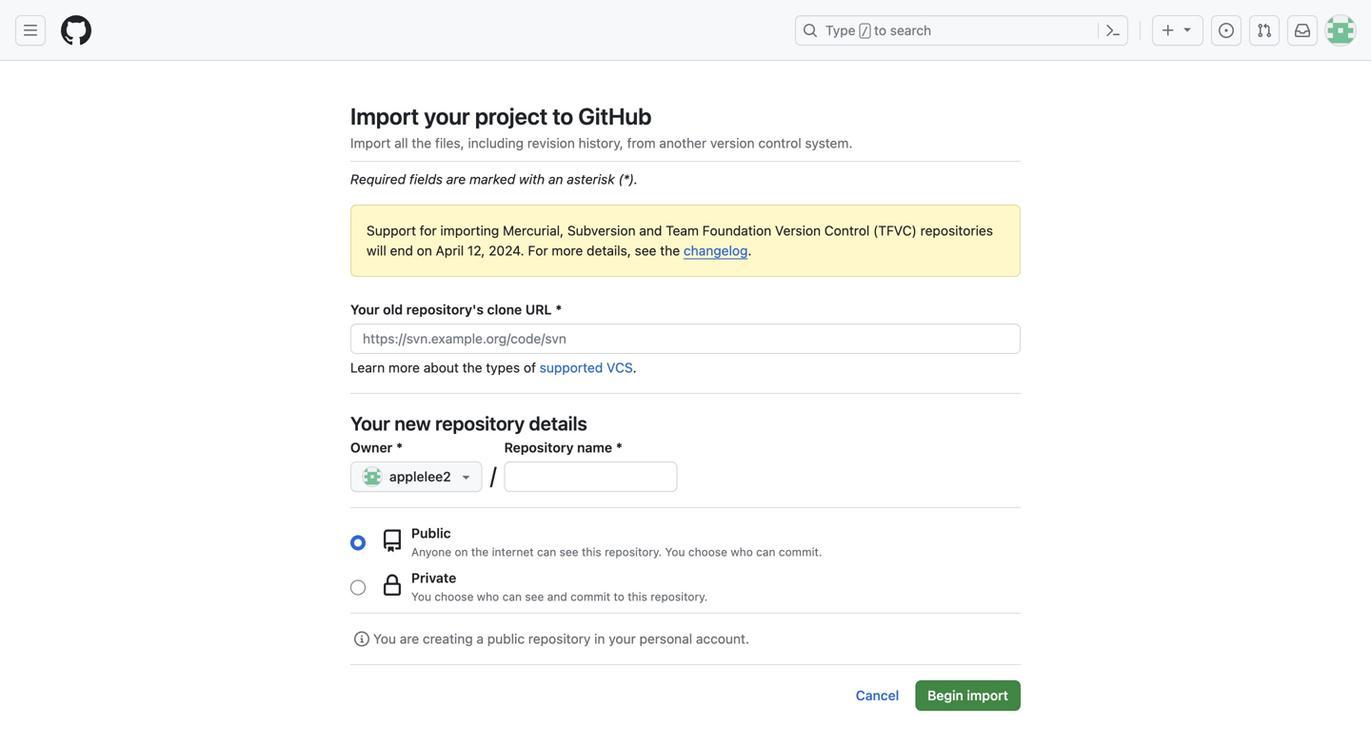 Task type: vqa. For each thing, say whether or not it's contained in the screenshot.
fourth list from the top of the page
no



Task type: locate. For each thing, give the bounding box(es) containing it.
marked
[[470, 171, 515, 187]]

2 your from the top
[[350, 412, 390, 435]]

type
[[826, 22, 856, 38]]

importing
[[440, 223, 499, 239]]

/
[[862, 25, 869, 38], [490, 462, 497, 489]]

and
[[639, 223, 662, 239], [547, 591, 567, 604]]

more inside support for importing mercurial, subversion and team foundation version control (tfvc) repositories will end on april 12, 2024. for more details, see the
[[552, 243, 583, 259]]

about
[[424, 360, 459, 376]]

cancel button
[[844, 681, 912, 711]]

end
[[390, 243, 413, 259]]

1 horizontal spatial you
[[411, 591, 431, 604]]

repository
[[504, 440, 574, 456]]

anyone
[[411, 546, 452, 559]]

2 horizontal spatial to
[[874, 22, 887, 38]]

0 horizontal spatial *
[[396, 440, 403, 456]]

1 horizontal spatial more
[[552, 243, 583, 259]]

0 horizontal spatial more
[[389, 360, 420, 376]]

1 horizontal spatial repository
[[528, 631, 591, 647]]

import
[[350, 103, 419, 130], [350, 135, 391, 151]]

1 horizontal spatial are
[[446, 171, 466, 187]]

1 vertical spatial triangle down image
[[459, 470, 474, 485]]

are
[[446, 171, 466, 187], [400, 631, 419, 647]]

command palette image
[[1106, 23, 1121, 38]]

1 vertical spatial repository.
[[651, 591, 708, 604]]

supported
[[540, 360, 603, 376]]

see right details,
[[635, 243, 657, 259]]

/ down your new repository details
[[490, 462, 497, 489]]

1 horizontal spatial /
[[862, 25, 869, 38]]

details,
[[587, 243, 631, 259]]

commit.
[[779, 546, 822, 559]]

begin import
[[928, 688, 1009, 704]]

public
[[411, 526, 451, 541]]

the inside public anyone on the internet can see this repository. you choose who can commit.
[[471, 546, 489, 559]]

1 vertical spatial see
[[560, 546, 579, 559]]

*
[[556, 302, 562, 318], [396, 440, 403, 456], [616, 440, 623, 456]]

. down your old repository's clone url text field
[[633, 360, 637, 376]]

0 horizontal spatial are
[[400, 631, 419, 647]]

0 horizontal spatial on
[[417, 243, 432, 259]]

to left search
[[874, 22, 887, 38]]

1 horizontal spatial choose
[[688, 546, 728, 559]]

on right 'anyone' on the bottom
[[455, 546, 468, 559]]

applelee2
[[390, 469, 451, 485]]

repository name *
[[504, 440, 623, 456]]

1 vertical spatial you
[[411, 591, 431, 604]]

0 vertical spatial your
[[424, 103, 470, 130]]

learn
[[350, 360, 385, 376]]

choose up 'account.'
[[688, 546, 728, 559]]

2 horizontal spatial see
[[635, 243, 657, 259]]

homepage image
[[61, 15, 91, 46]]

are left creating
[[400, 631, 419, 647]]

choose
[[688, 546, 728, 559], [435, 591, 474, 604]]

1 vertical spatial and
[[547, 591, 567, 604]]

can right internet
[[537, 546, 557, 559]]

types
[[486, 360, 520, 376]]

your
[[424, 103, 470, 130], [609, 631, 636, 647]]

changelog
[[684, 243, 748, 259]]

the down team
[[660, 243, 680, 259]]

git pull request image
[[1257, 23, 1272, 38]]

1 vertical spatial who
[[477, 591, 499, 604]]

to
[[874, 22, 887, 38], [553, 103, 574, 130], [614, 591, 625, 604]]

1 horizontal spatial and
[[639, 223, 662, 239]]

on inside public anyone on the internet can see this repository. you choose who can commit.
[[455, 546, 468, 559]]

you down private
[[411, 591, 431, 604]]

who inside public anyone on the internet can see this repository. you choose who can commit.
[[731, 546, 753, 559]]

repository down learn more about the types of supported vcs .
[[435, 412, 525, 435]]

0 horizontal spatial who
[[477, 591, 499, 604]]

1 horizontal spatial see
[[560, 546, 579, 559]]

see down internet
[[525, 591, 544, 604]]

all
[[394, 135, 408, 151]]

0 vertical spatial repository.
[[605, 546, 662, 559]]

you
[[665, 546, 685, 559], [411, 591, 431, 604], [373, 631, 396, 647]]

including
[[468, 135, 524, 151]]

your up files,
[[424, 103, 470, 130]]

see inside private you choose who can see and commit to this repository.
[[525, 591, 544, 604]]

0 horizontal spatial .
[[633, 360, 637, 376]]

0 vertical spatial see
[[635, 243, 657, 259]]

0 vertical spatial /
[[862, 25, 869, 38]]

repository. up personal
[[651, 591, 708, 604]]

Public radio
[[350, 536, 366, 551]]

more right the learn
[[389, 360, 420, 376]]

of
[[524, 360, 536, 376]]

0 vertical spatial repository
[[435, 412, 525, 435]]

1 vertical spatial to
[[553, 103, 574, 130]]

0 vertical spatial on
[[417, 243, 432, 259]]

0 horizontal spatial can
[[503, 591, 522, 604]]

public
[[488, 631, 525, 647]]

can left commit.
[[756, 546, 776, 559]]

0 horizontal spatial /
[[490, 462, 497, 489]]

2 vertical spatial to
[[614, 591, 625, 604]]

who
[[731, 546, 753, 559], [477, 591, 499, 604]]

0 horizontal spatial choose
[[435, 591, 474, 604]]

your right in
[[609, 631, 636, 647]]

0 horizontal spatial your
[[424, 103, 470, 130]]

april
[[436, 243, 464, 259]]

the left internet
[[471, 546, 489, 559]]

triangle down image
[[1180, 21, 1195, 37], [459, 470, 474, 485]]

this right commit
[[628, 591, 648, 604]]

0 vertical spatial import
[[350, 103, 419, 130]]

1 vertical spatial your
[[350, 412, 390, 435]]

0 horizontal spatial see
[[525, 591, 544, 604]]

name
[[577, 440, 612, 456]]

repository
[[435, 412, 525, 435], [528, 631, 591, 647]]

on
[[417, 243, 432, 259], [455, 546, 468, 559]]

your left old
[[350, 302, 380, 318]]

asterisk
[[567, 171, 615, 187]]

on down the for
[[417, 243, 432, 259]]

repository. inside public anyone on the internet can see this repository. you choose who can commit.
[[605, 546, 662, 559]]

see inside support for importing mercurial, subversion and team foundation version control (tfvc) repositories will end on april 12, 2024. for more details, see the
[[635, 243, 657, 259]]

the right all
[[412, 135, 432, 151]]

0 vertical spatial .
[[748, 243, 752, 259]]

more right for
[[552, 243, 583, 259]]

0 horizontal spatial to
[[553, 103, 574, 130]]

1 vertical spatial choose
[[435, 591, 474, 604]]

private
[[411, 571, 456, 586]]

your up owner
[[350, 412, 390, 435]]

you are creating a public repository in your personal account.
[[373, 631, 750, 647]]

1 vertical spatial more
[[389, 360, 420, 376]]

1 vertical spatial your
[[609, 631, 636, 647]]

(*).
[[618, 171, 638, 187]]

to up revision
[[553, 103, 574, 130]]

0 horizontal spatial this
[[582, 546, 602, 559]]

0 vertical spatial who
[[731, 546, 753, 559]]

1 horizontal spatial on
[[455, 546, 468, 559]]

0 vertical spatial more
[[552, 243, 583, 259]]

/ right type at the right of the page
[[862, 25, 869, 38]]

1 vertical spatial .
[[633, 360, 637, 376]]

sc 9kayk9 0 image
[[354, 632, 370, 647]]

2 vertical spatial you
[[373, 631, 396, 647]]

and left team
[[639, 223, 662, 239]]

1 horizontal spatial *
[[556, 302, 562, 318]]

0 horizontal spatial repository
[[435, 412, 525, 435]]

revision
[[527, 135, 575, 151]]

this up commit
[[582, 546, 602, 559]]

are right fields
[[446, 171, 466, 187]]

repository.
[[605, 546, 662, 559], [651, 591, 708, 604]]

1 horizontal spatial who
[[731, 546, 753, 559]]

1 vertical spatial import
[[350, 135, 391, 151]]

2024.
[[489, 243, 524, 259]]

2 vertical spatial see
[[525, 591, 544, 604]]

changelog link
[[684, 243, 748, 259]]

repository left in
[[528, 631, 591, 647]]

import left all
[[350, 135, 391, 151]]

public anyone on the internet can see this repository. you choose who can commit.
[[411, 526, 822, 559]]

and inside support for importing mercurial, subversion and team foundation version control (tfvc) repositories will end on april 12, 2024. for more details, see the
[[639, 223, 662, 239]]

see up private you choose who can see and commit to this repository.
[[560, 546, 579, 559]]

to right commit
[[614, 591, 625, 604]]

0 vertical spatial your
[[350, 302, 380, 318]]

* right url
[[556, 302, 562, 318]]

. down foundation
[[748, 243, 752, 259]]

1 vertical spatial on
[[455, 546, 468, 559]]

owner
[[350, 440, 393, 456]]

* down 'new'
[[396, 440, 403, 456]]

you up personal
[[665, 546, 685, 559]]

import up all
[[350, 103, 419, 130]]

see inside public anyone on the internet can see this repository. you choose who can commit.
[[560, 546, 579, 559]]

see
[[635, 243, 657, 259], [560, 546, 579, 559], [525, 591, 544, 604]]

with
[[519, 171, 545, 187]]

0 vertical spatial triangle down image
[[1180, 21, 1195, 37]]

your old repository's clone url *
[[350, 302, 562, 318]]

system.
[[805, 135, 853, 151]]

0 vertical spatial you
[[665, 546, 685, 559]]

0 vertical spatial choose
[[688, 546, 728, 559]]

can up public
[[503, 591, 522, 604]]

commit
[[571, 591, 611, 604]]

2 horizontal spatial can
[[756, 546, 776, 559]]

1 vertical spatial this
[[628, 591, 648, 604]]

choose inside private you choose who can see and commit to this repository.
[[435, 591, 474, 604]]

this
[[582, 546, 602, 559], [628, 591, 648, 604]]

2 horizontal spatial *
[[616, 440, 623, 456]]

who up a
[[477, 591, 499, 604]]

0 vertical spatial are
[[446, 171, 466, 187]]

history,
[[579, 135, 624, 151]]

1 horizontal spatial triangle down image
[[1180, 21, 1195, 37]]

required
[[350, 171, 406, 187]]

you inside private you choose who can see and commit to this repository.
[[411, 591, 431, 604]]

private you choose who can see and commit to this repository.
[[411, 571, 708, 604]]

0 vertical spatial and
[[639, 223, 662, 239]]

1 horizontal spatial to
[[614, 591, 625, 604]]

1 horizontal spatial this
[[628, 591, 648, 604]]

account.
[[696, 631, 750, 647]]

can
[[537, 546, 557, 559], [756, 546, 776, 559], [503, 591, 522, 604]]

to inside private you choose who can see and commit to this repository.
[[614, 591, 625, 604]]

and left commit
[[547, 591, 567, 604]]

more
[[552, 243, 583, 259], [389, 360, 420, 376]]

you right "sc 9kayk9 0" icon
[[373, 631, 396, 647]]

1 your from the top
[[350, 302, 380, 318]]

2 horizontal spatial you
[[665, 546, 685, 559]]

this inside private you choose who can see and commit to this repository.
[[628, 591, 648, 604]]

repository. up commit
[[605, 546, 662, 559]]

repository's
[[406, 302, 484, 318]]

choose down private
[[435, 591, 474, 604]]

search
[[890, 22, 932, 38]]

1 vertical spatial /
[[490, 462, 497, 489]]

triangle down image right plus icon
[[1180, 21, 1195, 37]]

the inside import your project to github import all the files, including revision history, from another version control system.
[[412, 135, 432, 151]]

notifications image
[[1295, 23, 1311, 38]]

0 horizontal spatial triangle down image
[[459, 470, 474, 485]]

0 vertical spatial this
[[582, 546, 602, 559]]

version
[[710, 135, 755, 151]]

0 horizontal spatial and
[[547, 591, 567, 604]]

who left commit.
[[731, 546, 753, 559]]

* right name
[[616, 440, 623, 456]]

1 vertical spatial are
[[400, 631, 419, 647]]

triangle down image right 'applelee2'
[[459, 470, 474, 485]]



Task type: describe. For each thing, give the bounding box(es) containing it.
Repository text field
[[505, 463, 677, 491]]

your inside import your project to github import all the files, including revision history, from another version control system.
[[424, 103, 470, 130]]

1 vertical spatial repository
[[528, 631, 591, 647]]

url
[[526, 302, 552, 318]]

the inside support for importing mercurial, subversion and team foundation version control (tfvc) repositories will end on april 12, 2024. for more details, see the
[[660, 243, 680, 259]]

begin
[[928, 688, 964, 704]]

in
[[594, 631, 605, 647]]

clone
[[487, 302, 522, 318]]

subversion
[[568, 223, 636, 239]]

issue opened image
[[1219, 23, 1234, 38]]

1 horizontal spatial your
[[609, 631, 636, 647]]

repository. inside private you choose who can see and commit to this repository.
[[651, 591, 708, 604]]

mercurial,
[[503, 223, 564, 239]]

supported vcs link
[[540, 360, 633, 376]]

control
[[825, 223, 870, 239]]

from
[[627, 135, 656, 151]]

applelee2 button
[[350, 462, 483, 492]]

owner *
[[350, 440, 403, 456]]

who inside private you choose who can see and commit to this repository.
[[477, 591, 499, 604]]

internet
[[492, 546, 534, 559]]

your for your old repository's clone url *
[[350, 302, 380, 318]]

lock image
[[381, 575, 404, 597]]

the left types
[[463, 360, 482, 376]]

required fields are marked with an asterisk (*).
[[350, 171, 638, 187]]

choose inside public anyone on the internet can see this repository. you choose who can commit.
[[688, 546, 728, 559]]

a
[[477, 631, 484, 647]]

plus image
[[1161, 23, 1176, 38]]

control
[[759, 135, 802, 151]]

project
[[475, 103, 548, 130]]

another
[[659, 135, 707, 151]]

Private radio
[[350, 581, 366, 596]]

personal
[[640, 631, 693, 647]]

an
[[549, 171, 563, 187]]

(tfvc)
[[873, 223, 917, 239]]

/ inside type / to search
[[862, 25, 869, 38]]

team
[[666, 223, 699, 239]]

0 vertical spatial to
[[874, 22, 887, 38]]

files,
[[435, 135, 464, 151]]

for
[[420, 223, 437, 239]]

can inside private you choose who can see and commit to this repository.
[[503, 591, 522, 604]]

old
[[383, 302, 403, 318]]

vcs
[[607, 360, 633, 376]]

1 horizontal spatial can
[[537, 546, 557, 559]]

changelog .
[[684, 243, 752, 259]]

will
[[367, 243, 386, 259]]

triangle down image inside applelee2 popup button
[[459, 470, 474, 485]]

support
[[367, 223, 416, 239]]

support for importing mercurial, subversion and team foundation version control (tfvc) repositories will end on april 12, 2024. for more details, see the
[[367, 223, 993, 259]]

foundation
[[703, 223, 772, 239]]

import your project to github import all the files, including revision history, from another version control system.
[[350, 103, 853, 151]]

details
[[529, 412, 587, 435]]

begin import button
[[916, 681, 1021, 711]]

2 import from the top
[[350, 135, 391, 151]]

0 horizontal spatial you
[[373, 631, 396, 647]]

your for your new repository details
[[350, 412, 390, 435]]

for
[[528, 243, 548, 259]]

on inside support for importing mercurial, subversion and team foundation version control (tfvc) repositories will end on april 12, 2024. for more details, see the
[[417, 243, 432, 259]]

new
[[395, 412, 431, 435]]

fields
[[409, 171, 443, 187]]

your new repository details
[[350, 412, 587, 435]]

Your old repository's clone URL text field
[[351, 325, 1020, 353]]

1 import from the top
[[350, 103, 419, 130]]

1 horizontal spatial .
[[748, 243, 752, 259]]

learn more about the types of supported vcs .
[[350, 360, 637, 376]]

github
[[578, 103, 652, 130]]

version
[[775, 223, 821, 239]]

type / to search
[[826, 22, 932, 38]]

to inside import your project to github import all the files, including revision history, from another version control system.
[[553, 103, 574, 130]]

import
[[967, 688, 1009, 704]]

repositories
[[921, 223, 993, 239]]

cancel
[[856, 688, 899, 704]]

repo image
[[381, 530, 404, 553]]

and inside private you choose who can see and commit to this repository.
[[547, 591, 567, 604]]

12,
[[468, 243, 485, 259]]

you inside public anyone on the internet can see this repository. you choose who can commit.
[[665, 546, 685, 559]]

this inside public anyone on the internet can see this repository. you choose who can commit.
[[582, 546, 602, 559]]

creating
[[423, 631, 473, 647]]



